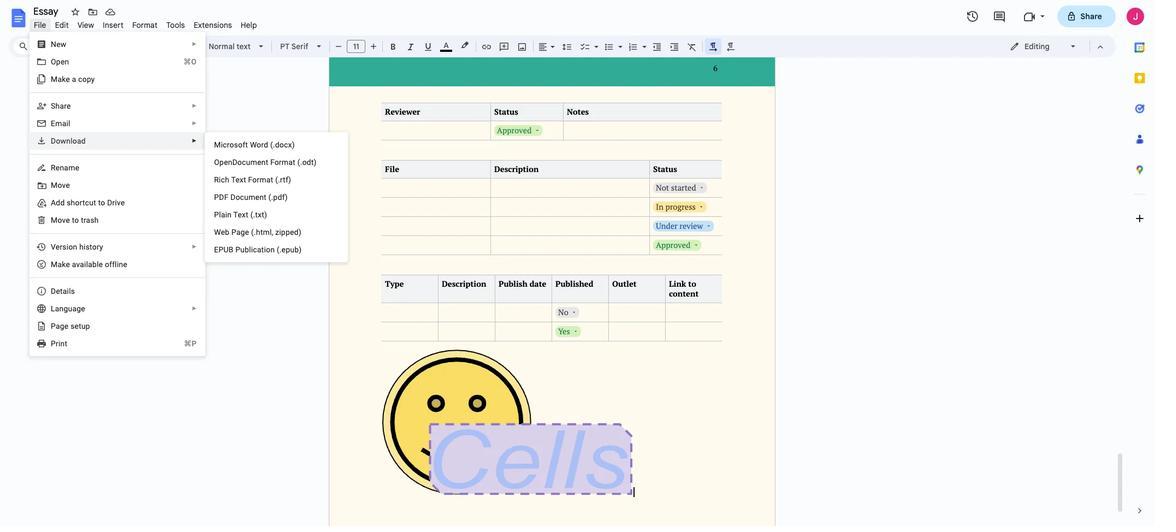 Task type: vqa. For each thing, say whether or not it's contained in the screenshot.
bottommost Professional profile
no



Task type: describe. For each thing, give the bounding box(es) containing it.
p for df
[[214, 193, 219, 202]]

extensions menu item
[[189, 19, 237, 32]]

e for pub
[[214, 245, 219, 254]]

► for ownload
[[192, 138, 197, 144]]

x
[[288, 140, 292, 149]]

pa
[[51, 322, 60, 331]]

plain
[[214, 210, 232, 219]]

ew
[[56, 40, 66, 49]]

editing
[[1025, 42, 1050, 51]]

(.epub)
[[277, 245, 302, 254]]

mail
[[55, 119, 70, 128]]

make
[[51, 75, 70, 84]]

s hare
[[51, 102, 71, 110]]

l anguage
[[51, 304, 85, 313]]

a
[[72, 75, 76, 84]]

pen
[[56, 57, 69, 66]]

publication
[[236, 245, 275, 254]]

Rename text field
[[30, 4, 64, 17]]

add shortcut to drive
[[51, 198, 125, 207]]

email e element
[[51, 119, 74, 128]]

opy
[[82, 75, 95, 84]]

pa g e setup
[[51, 322, 90, 331]]

zipped)
[[276, 228, 302, 237]]

move to trash t element
[[51, 216, 102, 225]]

tools
[[166, 20, 185, 30]]

ma k e available offline
[[51, 260, 127, 269]]

Star checkbox
[[68, 4, 83, 20]]

pt
[[280, 42, 290, 51]]

pt serif
[[280, 42, 309, 51]]

make available offline k element
[[51, 260, 131, 269]]

l
[[51, 304, 55, 313]]

r ename
[[51, 163, 79, 172]]

drive
[[107, 198, 125, 207]]

font list. pt serif selected. option
[[280, 39, 310, 54]]

c
[[78, 75, 82, 84]]

e for k
[[66, 260, 70, 269]]

download d element
[[51, 137, 89, 145]]

d
[[51, 137, 56, 145]]

move m element
[[51, 181, 73, 190]]

add shortcut to drive , element
[[51, 198, 128, 207]]

new n element
[[51, 40, 70, 49]]

⌘o element
[[170, 56, 197, 67]]

e pub publication (.epub)
[[214, 245, 302, 254]]

(.rtf)
[[275, 175, 291, 184]]

s
[[51, 102, 55, 110]]

move
[[51, 216, 70, 225]]

menu bar banner
[[0, 0, 1156, 526]]

t
[[234, 210, 238, 219]]

language l element
[[51, 304, 89, 313]]

o pendocument format (.odt)
[[214, 158, 317, 167]]

view menu item
[[73, 19, 99, 32]]

help menu item
[[237, 19, 262, 32]]

microsoft word (.docx) x element
[[214, 140, 298, 149]]

text
[[237, 42, 251, 51]]

e mail
[[51, 119, 70, 128]]

make a copy c element
[[51, 75, 98, 84]]

main toolbar
[[68, 0, 740, 310]]

format inside menu item
[[132, 20, 158, 30]]

open o element
[[51, 57, 72, 66]]

r for ich
[[214, 175, 219, 184]]

shortcut
[[67, 198, 96, 207]]

setup
[[71, 322, 90, 331]]

details b element
[[51, 287, 78, 296]]

0 horizontal spatial h
[[79, 243, 84, 251]]

⌘p element
[[171, 338, 197, 349]]

o pen
[[51, 57, 69, 66]]

menu containing microsoft word (.doc
[[205, 132, 348, 262]]

ma
[[51, 260, 62, 269]]

istory
[[84, 243, 103, 251]]

trash
[[81, 216, 99, 225]]

g
[[60, 322, 64, 331]]

p rint
[[51, 339, 67, 348]]

offline
[[105, 260, 127, 269]]

page setup g element
[[51, 322, 93, 331]]

Menus field
[[14, 39, 68, 54]]

share button
[[1058, 5, 1117, 27]]

o for pen
[[51, 57, 56, 66]]

t
[[72, 216, 75, 225]]

ext
[[238, 210, 249, 219]]

text
[[231, 175, 246, 184]]

mode and view toolbar
[[1002, 36, 1110, 57]]

(.doc
[[270, 140, 288, 149]]

view
[[78, 20, 94, 30]]

insert
[[103, 20, 124, 30]]

n
[[51, 40, 56, 49]]

r ich text format (.rtf)
[[214, 175, 291, 184]]

normal text
[[209, 42, 251, 51]]

plain t ext (.txt)
[[214, 210, 267, 219]]

m
[[51, 181, 58, 190]]

tml,
[[260, 228, 274, 237]]



Task type: locate. For each thing, give the bounding box(es) containing it.
p
[[214, 193, 219, 202], [51, 339, 56, 348]]

► for ew
[[192, 41, 197, 47]]

pdf document (.pdf) p element
[[214, 193, 291, 202]]

add
[[51, 198, 65, 207]]

1 ► from the top
[[192, 41, 197, 47]]

format up (.rtf)
[[270, 158, 296, 167]]

3 ► from the top
[[192, 120, 197, 126]]

rename r element
[[51, 163, 83, 172]]

(.odt)
[[298, 158, 317, 167]]

0 horizontal spatial r
[[51, 163, 56, 172]]

r
[[51, 163, 56, 172], [214, 175, 219, 184]]

1 horizontal spatial e
[[214, 245, 219, 254]]

word
[[250, 140, 268, 149]]

ove
[[58, 181, 70, 190]]

)
[[292, 140, 295, 149]]

(.txt)
[[251, 210, 267, 219]]

share
[[1081, 11, 1103, 21]]

0 vertical spatial e
[[66, 260, 70, 269]]

format menu item
[[128, 19, 162, 32]]

edit
[[55, 20, 69, 30]]

1 vertical spatial h
[[79, 243, 84, 251]]

df
[[219, 193, 229, 202]]

print p element
[[51, 339, 71, 348]]

0 vertical spatial format
[[132, 20, 158, 30]]

text color image
[[440, 39, 453, 52]]

file
[[34, 20, 46, 30]]

2 ► from the top
[[192, 103, 197, 109]]

microsoft
[[214, 140, 248, 149]]

⌘o
[[184, 57, 197, 66]]

e
[[51, 119, 55, 128], [214, 245, 219, 254]]

line & paragraph spacing image
[[561, 39, 574, 54]]

► for anguage
[[192, 305, 197, 312]]

r up m
[[51, 163, 56, 172]]

rint
[[56, 339, 67, 348]]

1 vertical spatial format
[[270, 158, 296, 167]]

► for hare
[[192, 103, 197, 109]]

hare
[[55, 102, 71, 110]]

pub
[[219, 245, 234, 254]]

to
[[98, 198, 105, 207]]

Font size field
[[347, 40, 370, 54]]

r left text
[[214, 175, 219, 184]]

h
[[256, 228, 260, 237], [79, 243, 84, 251]]

format left tools menu item
[[132, 20, 158, 30]]

1 horizontal spatial h
[[256, 228, 260, 237]]

5 ► from the top
[[192, 244, 197, 250]]

available
[[72, 260, 103, 269]]

o for pendocument
[[214, 158, 220, 167]]

share s element
[[51, 102, 74, 110]]

page
[[232, 228, 249, 237]]

move t o trash
[[51, 216, 99, 225]]

ownload
[[56, 137, 86, 145]]

0 vertical spatial h
[[256, 228, 260, 237]]

application containing share
[[0, 0, 1156, 526]]

e down s
[[51, 119, 55, 128]]

version history h element
[[51, 243, 106, 251]]

pendocument
[[220, 158, 268, 167]]

menu containing n
[[30, 32, 205, 356]]

o
[[51, 57, 56, 66], [214, 158, 220, 167]]

highlight color image
[[459, 39, 471, 52]]

e down web
[[214, 245, 219, 254]]

1 vertical spatial o
[[214, 158, 220, 167]]

menu
[[30, 32, 205, 356], [205, 132, 348, 262]]

r for ename
[[51, 163, 56, 172]]

p for rint
[[51, 339, 56, 348]]

opendocument format (.odt) o element
[[214, 158, 320, 167]]

o up ich at the top left of the page
[[214, 158, 220, 167]]

help
[[241, 20, 257, 30]]

plain text (.txt) t element
[[214, 210, 271, 219]]

document
[[231, 193, 267, 202]]

application
[[0, 0, 1156, 526]]

1 vertical spatial r
[[214, 175, 219, 184]]

0 vertical spatial e
[[51, 119, 55, 128]]

1 horizontal spatial r
[[214, 175, 219, 184]]

insert menu item
[[99, 19, 128, 32]]

4 ► from the top
[[192, 138, 197, 144]]

1 vertical spatial e
[[64, 322, 69, 331]]

tools menu item
[[162, 19, 189, 32]]

0 horizontal spatial e
[[51, 119, 55, 128]]

n ew
[[51, 40, 66, 49]]

details
[[51, 287, 75, 296]]

format down o pendocument format (.odt)
[[248, 175, 273, 184]]

make a c opy
[[51, 75, 95, 84]]

anguage
[[55, 304, 85, 313]]

p down pa
[[51, 339, 56, 348]]

k
[[62, 260, 66, 269]]

extensions
[[194, 20, 232, 30]]

h up e pub publication (.epub)
[[256, 228, 260, 237]]

e
[[66, 260, 70, 269], [64, 322, 69, 331]]

0 horizontal spatial o
[[51, 57, 56, 66]]

Font size text field
[[348, 40, 365, 53]]

serif
[[291, 42, 309, 51]]

version h istory
[[51, 243, 103, 251]]

e right ma
[[66, 260, 70, 269]]

menu bar containing file
[[30, 14, 262, 32]]

⌘p
[[184, 339, 197, 348]]

edit menu item
[[51, 19, 73, 32]]

tab list inside menu bar banner
[[1125, 32, 1156, 496]]

1 vertical spatial p
[[51, 339, 56, 348]]

m ove
[[51, 181, 70, 190]]

microsoft word (.doc x )
[[214, 140, 295, 149]]

tab list
[[1125, 32, 1156, 496]]

ich
[[219, 175, 229, 184]]

0 vertical spatial p
[[214, 193, 219, 202]]

(.pdf)
[[269, 193, 288, 202]]

normal
[[209, 42, 235, 51]]

1 horizontal spatial o
[[214, 158, 220, 167]]

menu bar
[[30, 14, 262, 32]]

d ownload
[[51, 137, 86, 145]]

rich text format (.rtf) r element
[[214, 175, 295, 184]]

►
[[192, 41, 197, 47], [192, 103, 197, 109], [192, 120, 197, 126], [192, 138, 197, 144], [192, 244, 197, 250], [192, 305, 197, 312]]

p up plain
[[214, 193, 219, 202]]

(.
[[251, 228, 256, 237]]

6 ► from the top
[[192, 305, 197, 312]]

0 horizontal spatial p
[[51, 339, 56, 348]]

web page (. h tml, zipped)
[[214, 228, 302, 237]]

file menu item
[[30, 19, 51, 32]]

editing button
[[1003, 38, 1085, 55]]

1 vertical spatial e
[[214, 245, 219, 254]]

web
[[214, 228, 230, 237]]

web page (.html, zipped) h element
[[214, 228, 305, 237]]

2 vertical spatial format
[[248, 175, 273, 184]]

version
[[51, 243, 77, 251]]

menu bar inside menu bar banner
[[30, 14, 262, 32]]

styles list. normal text selected. option
[[209, 39, 252, 54]]

epub publication (.epub) e element
[[214, 245, 305, 254]]

e for g
[[64, 322, 69, 331]]

0 vertical spatial o
[[51, 57, 56, 66]]

► for mail
[[192, 120, 197, 126]]

insert image image
[[516, 39, 529, 54]]

1 horizontal spatial p
[[214, 193, 219, 202]]

h right version
[[79, 243, 84, 251]]

ename
[[56, 163, 79, 172]]

p df document (.pdf)
[[214, 193, 288, 202]]

o down n
[[51, 57, 56, 66]]

e right pa
[[64, 322, 69, 331]]

e for mail
[[51, 119, 55, 128]]

0 vertical spatial r
[[51, 163, 56, 172]]

o
[[75, 216, 79, 225]]



